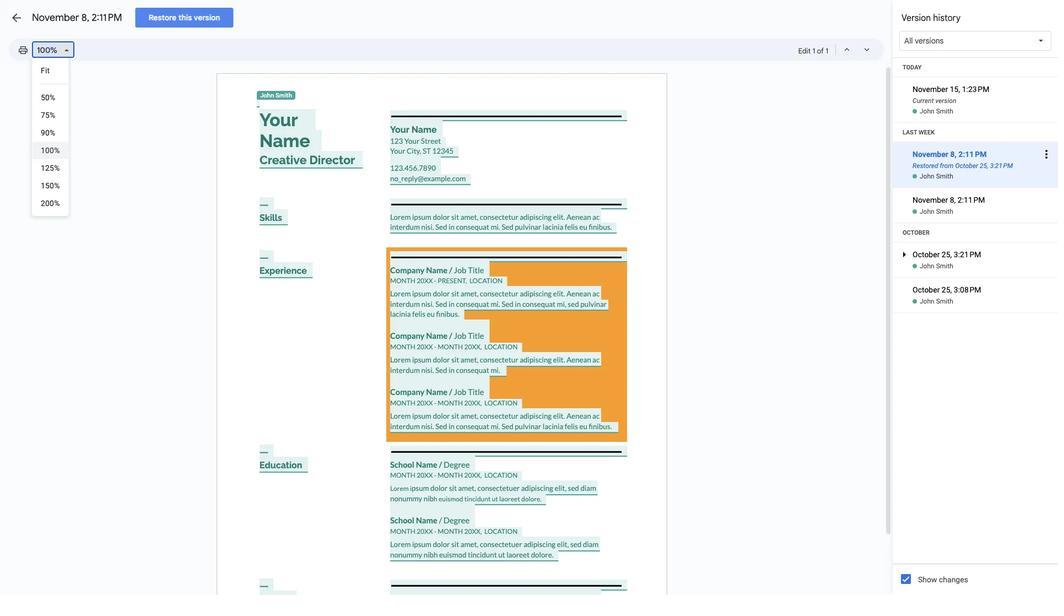 Task type: describe. For each thing, give the bounding box(es) containing it.
50%
[[41, 93, 55, 102]]

100%
[[41, 146, 60, 155]]

restored
[[913, 162, 938, 170]]

current version
[[913, 97, 956, 105]]

150%
[[41, 181, 60, 190]]

october inside cell
[[955, 162, 978, 170]]

cell for october
[[893, 278, 1058, 297]]

3:21 pm
[[990, 162, 1013, 170]]

today heading
[[893, 58, 1058, 77]]

october inside heading
[[903, 229, 930, 236]]

Name this version text field
[[911, 147, 1038, 161]]

all
[[904, 36, 913, 45]]

versions
[[915, 36, 944, 45]]

of
[[817, 46, 824, 55]]

2:11 pm
[[92, 11, 122, 24]]

version history section
[[893, 0, 1058, 595]]

restored from october 25, 3:21 pm
[[913, 162, 1013, 170]]

current
[[913, 97, 934, 105]]

november
[[32, 11, 79, 24]]

2 1 from the left
[[826, 46, 828, 55]]

today
[[903, 64, 922, 71]]

1 1 from the left
[[813, 46, 815, 55]]

all versions
[[904, 36, 944, 45]]

restore this version
[[149, 13, 220, 22]]

november 8, 2:11 pm application
[[0, 0, 1058, 595]]

edit 1 of 1
[[798, 46, 828, 55]]

restored from october 25, 3:21 pm cell
[[893, 134, 1058, 174]]

version
[[902, 12, 931, 23]]



Task type: locate. For each thing, give the bounding box(es) containing it.
row group containing current version
[[893, 58, 1058, 123]]

edit 1 of 1 heading
[[798, 44, 828, 57]]

1 vertical spatial cell
[[893, 278, 1058, 297]]

cell down 25,
[[893, 188, 1058, 207]]

row group containing restored from october 25, 3:21 pm
[[893, 123, 1058, 223]]

more actions image
[[1040, 134, 1053, 174]]

fit
[[41, 66, 50, 75]]

restore this version button
[[135, 8, 233, 28]]

3 row group from the top
[[893, 223, 1058, 313]]

john smith
[[260, 91, 292, 99], [920, 107, 953, 115], [920, 173, 953, 180], [920, 208, 953, 215], [920, 262, 953, 270], [920, 298, 953, 305]]

1 vertical spatial october
[[903, 229, 930, 236]]

1 horizontal spatial 1
[[826, 46, 828, 55]]

row group
[[893, 58, 1058, 123], [893, 123, 1058, 223], [893, 223, 1058, 313]]

last
[[903, 129, 917, 136]]

1 vertical spatial version
[[936, 97, 956, 105]]

october heading
[[893, 223, 1058, 243]]

1 horizontal spatial october
[[955, 162, 978, 170]]

this
[[178, 13, 192, 22]]

october up expand detailed versions image
[[903, 229, 930, 236]]

main toolbar
[[13, 0, 93, 572]]

edit
[[798, 46, 811, 55]]

show
[[918, 575, 937, 584]]

october down name this version text box
[[955, 162, 978, 170]]

mode and view toolbar
[[798, 39, 877, 61]]

history
[[933, 12, 961, 23]]

1 horizontal spatial version
[[936, 97, 956, 105]]

version right this
[[194, 13, 220, 22]]

1 row group from the top
[[893, 58, 1058, 123]]

list box
[[32, 58, 69, 216]]

last week heading
[[893, 123, 1058, 142]]

Zoom text field
[[34, 42, 61, 58]]

0 horizontal spatial 1
[[813, 46, 815, 55]]

last week
[[903, 129, 935, 136]]

changes
[[939, 575, 968, 584]]

list box inside november 8, 2:11 pm application
[[32, 58, 69, 216]]

expand detailed versions image
[[898, 248, 911, 288]]

1
[[813, 46, 815, 55], [826, 46, 828, 55]]

november 8, 2:11 pm
[[32, 11, 122, 24]]

0 horizontal spatial october
[[903, 229, 930, 236]]

version inside tree grid
[[936, 97, 956, 105]]

smith
[[276, 91, 292, 99], [936, 107, 953, 115], [936, 173, 953, 180], [936, 208, 953, 215], [936, 262, 953, 270], [936, 298, 953, 305]]

cell down the october heading
[[893, 278, 1058, 297]]

cell for last week
[[893, 188, 1058, 207]]

25,
[[980, 162, 988, 170]]

0 horizontal spatial version
[[194, 13, 220, 22]]

1 right of
[[826, 46, 828, 55]]

row group containing john smith
[[893, 223, 1058, 313]]

75%
[[41, 111, 55, 120]]

0 vertical spatial cell
[[893, 188, 1058, 207]]

versions list tree grid
[[893, 58, 1058, 313]]

all versions option
[[904, 35, 944, 46]]

week
[[919, 129, 935, 136]]

cell
[[893, 188, 1058, 207], [893, 278, 1058, 297]]

show changes
[[918, 575, 968, 584]]

version
[[194, 13, 220, 22], [936, 97, 956, 105]]

125%
[[41, 163, 60, 173]]

menu bar banner
[[0, 0, 1058, 572]]

none field inside november 8, 2:11 pm application
[[32, 0, 93, 572]]

0 vertical spatial october
[[955, 162, 978, 170]]

version inside button
[[194, 13, 220, 22]]

2 row group from the top
[[893, 123, 1058, 223]]

90%
[[41, 128, 55, 137]]

version right current
[[936, 97, 956, 105]]

john
[[260, 91, 274, 99], [920, 107, 935, 115], [920, 173, 935, 180], [920, 208, 935, 215], [920, 262, 935, 270], [920, 298, 935, 305]]

version history
[[902, 12, 961, 23]]

october
[[955, 162, 978, 170], [903, 229, 930, 236]]

2 cell from the top
[[893, 278, 1058, 297]]

8,
[[81, 11, 89, 24]]

1 cell from the top
[[893, 188, 1058, 207]]

list box containing fit
[[32, 58, 69, 216]]

1 left of
[[813, 46, 815, 55]]

200%
[[41, 199, 60, 208]]

from
[[940, 162, 954, 170]]

Show changes checkbox
[[901, 574, 911, 584]]

None field
[[32, 0, 93, 572]]

restore
[[149, 13, 176, 22]]

0 vertical spatial version
[[194, 13, 220, 22]]



Task type: vqa. For each thing, say whether or not it's contained in the screenshot.
150%
yes



